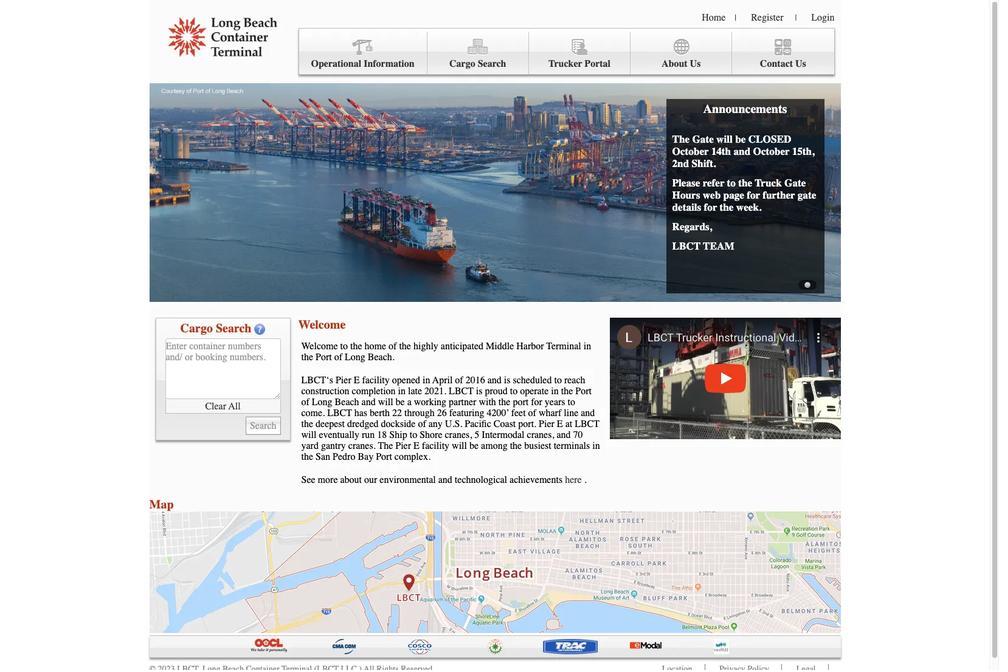 Task type: describe. For each thing, give the bounding box(es) containing it.
contact
[[760, 58, 793, 69]]

2016
[[466, 375, 485, 386]]

details
[[672, 201, 701, 213]]

late
[[408, 386, 422, 397]]

to right years
[[568, 397, 575, 408]]

0 horizontal spatial facility
[[362, 375, 390, 386]]

april
[[432, 375, 453, 386]]

0 horizontal spatial search
[[216, 322, 251, 336]]

about
[[340, 475, 362, 486]]

in right operate
[[551, 386, 559, 397]]

lbct up featuring
[[449, 386, 474, 397]]

clear all
[[205, 401, 241, 412]]

home
[[702, 12, 726, 23]]

with
[[479, 397, 496, 408]]

lbct's pier e facility opened in april of 2016 and is scheduled to reach construction completion in late 2021.  lbct is proud to operate in the port of long beach and will be a working partner with the port for years to come.  lbct has berth 22 through 26 featuring 4200' feet of wharf line and the deepest dredged dockside of any u.s. pacific coast port. pier e at lbct will eventually run 18 ship to shore cranes, 5 intermodal cranes, and 70 yard gantry cranes. the pier e facility will be among the busiest terminals in the san pedro bay port complex.
[[301, 375, 600, 463]]

terminals
[[554, 441, 590, 452]]

achievements
[[510, 475, 563, 486]]

port.
[[518, 419, 536, 430]]

1 horizontal spatial for
[[704, 201, 717, 213]]

highly
[[413, 341, 438, 352]]

the inside lbct's pier e facility opened in april of 2016 and is scheduled to reach construction completion in late 2021.  lbct is proud to operate in the port of long beach and will be a working partner with the port for years to come.  lbct has berth 22 through 26 featuring 4200' feet of wharf line and the deepest dredged dockside of any u.s. pacific coast port. pier e at lbct will eventually run 18 ship to shore cranes, 5 intermodal cranes, and 70 yard gantry cranes. the pier e facility will be among the busiest terminals in the san pedro bay port complex.
[[378, 441, 393, 452]]

1 vertical spatial cargo
[[180, 322, 213, 336]]

login link
[[811, 12, 835, 23]]

page
[[723, 189, 744, 201]]

1 horizontal spatial pier
[[395, 441, 411, 452]]

will inside the gate will be closed october 14th and october 15th, 2nd shift.
[[716, 133, 733, 145]]

22
[[392, 408, 402, 419]]

through
[[404, 408, 435, 419]]

register link
[[751, 12, 783, 23]]

of down lbct's
[[301, 397, 309, 408]]

opened
[[392, 375, 420, 386]]

completion
[[352, 386, 396, 397]]

come.
[[301, 408, 325, 419]]

and right 2016
[[487, 375, 502, 386]]

1 vertical spatial cargo search
[[180, 322, 251, 336]]

1 horizontal spatial be
[[469, 441, 479, 452]]

contact us
[[760, 58, 806, 69]]

harbor
[[516, 341, 544, 352]]

1 vertical spatial pier
[[539, 419, 554, 430]]

trucker
[[548, 58, 582, 69]]

further
[[763, 189, 795, 201]]

to right the ship
[[410, 430, 417, 441]]

1 horizontal spatial e
[[414, 441, 419, 452]]

beach
[[335, 397, 359, 408]]

operate
[[520, 386, 549, 397]]

working
[[414, 397, 446, 408]]

reach
[[564, 375, 585, 386]]

san
[[316, 452, 330, 463]]

welcome for welcome to the home of the highly anticipated middle harbor terminal in the port of long beach.
[[301, 341, 338, 352]]

2 horizontal spatial port
[[575, 386, 592, 397]]

ship
[[389, 430, 407, 441]]

the left home
[[350, 341, 362, 352]]

week.
[[736, 201, 762, 213]]

the left the highly
[[399, 341, 411, 352]]

menu bar containing operational information
[[298, 28, 835, 75]]

1 october from the left
[[672, 145, 709, 157]]

featuring
[[449, 408, 484, 419]]

the left the port
[[499, 397, 510, 408]]

of left 2016
[[455, 375, 463, 386]]

among
[[481, 441, 508, 452]]

the left truck
[[738, 177, 752, 189]]

regards,​
[[672, 221, 712, 233]]

line
[[564, 408, 578, 419]]

2 vertical spatial port
[[376, 452, 392, 463]]

operational information
[[311, 58, 415, 69]]

deepest
[[316, 419, 345, 430]]

map
[[149, 498, 174, 512]]

1 vertical spatial be
[[396, 397, 405, 408]]

lbct left has on the bottom left of page
[[327, 408, 352, 419]]

technological
[[455, 475, 507, 486]]

the inside the gate will be closed october 14th and october 15th, 2nd shift.
[[672, 133, 690, 145]]

and right beach
[[362, 397, 376, 408]]

gate inside please refer to the truck gate hours web page for further gate details for the week.
[[784, 177, 806, 189]]

wharf
[[539, 408, 561, 419]]

any
[[429, 419, 443, 430]]

us for about us
[[690, 58, 701, 69]]

about us
[[662, 58, 701, 69]]

operational
[[311, 58, 361, 69]]

shift.
[[692, 157, 716, 170]]

login
[[811, 12, 835, 23]]

eventually
[[319, 430, 359, 441]]

our
[[364, 475, 377, 486]]

lbct team
[[672, 240, 734, 252]]

port
[[513, 397, 529, 408]]

0 horizontal spatial pier
[[336, 375, 351, 386]]

shore
[[420, 430, 442, 441]]

long inside lbct's pier e facility opened in april of 2016 and is scheduled to reach construction completion in late 2021.  lbct is proud to operate in the port of long beach and will be a working partner with the port for years to come.  lbct has berth 22 through 26 featuring 4200' feet of wharf line and the deepest dredged dockside of any u.s. pacific coast port. pier e at lbct will eventually run 18 ship to shore cranes, 5 intermodal cranes, and 70 yard gantry cranes. the pier e facility will be among the busiest terminals in the san pedro bay port complex.
[[312, 397, 332, 408]]

1 | from the left
[[735, 13, 736, 23]]

us for contact us
[[795, 58, 806, 69]]

0 vertical spatial search
[[478, 58, 506, 69]]

lbct down the regards,​
[[672, 240, 701, 252]]

truck
[[755, 177, 782, 189]]

see more about our environmental and technological achievements here .
[[301, 475, 587, 486]]

run
[[362, 430, 375, 441]]

to inside welcome to the home of the highly anticipated middle harbor terminal in the port of long beach.
[[340, 341, 348, 352]]

2 horizontal spatial for
[[747, 189, 760, 201]]

home link
[[702, 12, 726, 23]]

of right home
[[389, 341, 397, 352]]

partner
[[449, 397, 476, 408]]

dredged
[[347, 419, 379, 430]]

complex.
[[395, 452, 430, 463]]

14th and
[[711, 145, 750, 157]]

1 horizontal spatial is
[[504, 375, 510, 386]]

trucker portal link
[[529, 32, 631, 75]]

see
[[301, 475, 315, 486]]

welcome for welcome
[[298, 318, 346, 332]]

cargo search link
[[427, 32, 529, 75]]



Task type: vqa. For each thing, say whether or not it's contained in the screenshot.
reach at the right bottom
yes



Task type: locate. For each thing, give the bounding box(es) containing it.
0 vertical spatial port
[[316, 352, 332, 363]]

and
[[487, 375, 502, 386], [362, 397, 376, 408], [581, 408, 595, 419], [557, 430, 571, 441], [438, 475, 452, 486]]

0 vertical spatial facility
[[362, 375, 390, 386]]

trucker portal
[[548, 58, 611, 69]]

will left 5
[[452, 441, 467, 452]]

0 horizontal spatial |
[[735, 13, 736, 23]]

0 vertical spatial pier
[[336, 375, 351, 386]]

long down lbct's
[[312, 397, 332, 408]]

gate right truck
[[784, 177, 806, 189]]

to inside please refer to the truck gate hours web page for further gate details for the week.
[[727, 177, 736, 189]]

0 horizontal spatial october
[[672, 145, 709, 157]]

1 horizontal spatial long
[[345, 352, 365, 363]]

| right home "link"
[[735, 13, 736, 23]]

cranes.
[[348, 441, 376, 452]]

to left home
[[340, 341, 348, 352]]

of up construction
[[334, 352, 342, 363]]

in
[[584, 341, 591, 352], [423, 375, 430, 386], [398, 386, 406, 397], [551, 386, 559, 397], [592, 441, 600, 452]]

in right terminal
[[584, 341, 591, 352]]

for right page
[[747, 189, 760, 201]]

construction
[[301, 386, 349, 397]]

2 horizontal spatial pier
[[539, 419, 554, 430]]

18
[[377, 430, 387, 441]]

the left "san" at the bottom left of the page
[[301, 452, 313, 463]]

1 horizontal spatial gate
[[784, 177, 806, 189]]

1 vertical spatial welcome
[[301, 341, 338, 352]]

0 horizontal spatial us
[[690, 58, 701, 69]]

0 horizontal spatial for
[[531, 397, 542, 408]]

in right "late"
[[423, 375, 430, 386]]

facility down beach.
[[362, 375, 390, 386]]

proud
[[485, 386, 508, 397]]

pier down dockside in the left bottom of the page
[[395, 441, 411, 452]]

1 vertical spatial gate
[[784, 177, 806, 189]]

port inside welcome to the home of the highly anticipated middle harbor terminal in the port of long beach.
[[316, 352, 332, 363]]

october up please
[[672, 145, 709, 157]]

2 horizontal spatial e
[[557, 419, 563, 430]]

us
[[690, 58, 701, 69], [795, 58, 806, 69]]

announcements
[[703, 102, 787, 116]]

for right details
[[704, 201, 717, 213]]

| left login 'link'
[[795, 13, 797, 23]]

environmental
[[380, 475, 436, 486]]

october up truck
[[753, 145, 790, 157]]

welcome inside welcome to the home of the highly anticipated middle harbor terminal in the port of long beach.
[[301, 341, 338, 352]]

2 vertical spatial e
[[414, 441, 419, 452]]

pacific
[[465, 419, 491, 430]]

1 us from the left
[[690, 58, 701, 69]]

the right among
[[510, 441, 522, 452]]

|
[[735, 13, 736, 23], [795, 13, 797, 23]]

0 horizontal spatial be
[[396, 397, 405, 408]]

the up 2nd at the right top
[[672, 133, 690, 145]]

pedro
[[333, 452, 355, 463]]

1 vertical spatial search
[[216, 322, 251, 336]]

for inside lbct's pier e facility opened in april of 2016 and is scheduled to reach construction completion in late 2021.  lbct is proud to operate in the port of long beach and will be a working partner with the port for years to come.  lbct has berth 22 through 26 featuring 4200' feet of wharf line and the deepest dredged dockside of any u.s. pacific coast port. pier e at lbct will eventually run 18 ship to shore cranes, 5 intermodal cranes, and 70 yard gantry cranes. the pier e facility will be among the busiest terminals in the san pedro bay port complex.
[[531, 397, 542, 408]]

middle
[[486, 341, 514, 352]]

refer
[[703, 177, 725, 189]]

a
[[407, 397, 412, 408]]

all
[[228, 401, 241, 412]]

0 vertical spatial e
[[354, 375, 360, 386]]

1 vertical spatial long
[[312, 397, 332, 408]]

1 horizontal spatial the
[[672, 133, 690, 145]]

1 vertical spatial e
[[557, 419, 563, 430]]

web
[[703, 189, 721, 201]]

0 horizontal spatial gate
[[692, 133, 714, 145]]

port right bay
[[376, 452, 392, 463]]

lbct right at
[[575, 419, 600, 430]]

the up line
[[561, 386, 573, 397]]

in right 70
[[592, 441, 600, 452]]

1 horizontal spatial october
[[753, 145, 790, 157]]

0 horizontal spatial is
[[476, 386, 482, 397]]

be inside the gate will be closed october 14th and october 15th, 2nd shift.
[[735, 133, 746, 145]]

be left a
[[396, 397, 405, 408]]

0 vertical spatial the
[[672, 133, 690, 145]]

0 horizontal spatial port
[[316, 352, 332, 363]]

5
[[475, 430, 479, 441]]

about
[[662, 58, 687, 69]]

pier right port.
[[539, 419, 554, 430]]

years
[[545, 397, 565, 408]]

pier up beach
[[336, 375, 351, 386]]

search
[[478, 58, 506, 69], [216, 322, 251, 336]]

more
[[318, 475, 338, 486]]

be
[[735, 133, 746, 145], [396, 397, 405, 408], [469, 441, 479, 452]]

will left a
[[378, 397, 393, 408]]

us right the contact
[[795, 58, 806, 69]]

1 horizontal spatial port
[[376, 452, 392, 463]]

1 horizontal spatial cargo
[[449, 58, 475, 69]]

1 horizontal spatial cargo search
[[449, 58, 506, 69]]

0 horizontal spatial cranes,
[[445, 430, 472, 441]]

0 horizontal spatial cargo
[[180, 322, 213, 336]]

Enter container numbers and/ or booking numbers. text field
[[165, 339, 281, 400]]

us right about
[[690, 58, 701, 69]]

of left 'any'
[[418, 419, 426, 430]]

port up lbct's
[[316, 352, 332, 363]]

1 horizontal spatial |
[[795, 13, 797, 23]]

information
[[364, 58, 415, 69]]

the
[[672, 133, 690, 145], [378, 441, 393, 452]]

0 vertical spatial cargo
[[449, 58, 475, 69]]

2 vertical spatial pier
[[395, 441, 411, 452]]

None submit
[[246, 417, 281, 435]]

beach.
[[368, 352, 395, 363]]

for right the port
[[531, 397, 542, 408]]

lbct
[[672, 240, 701, 252], [449, 386, 474, 397], [327, 408, 352, 419], [575, 419, 600, 430]]

menu bar
[[298, 28, 835, 75]]

and left 70
[[557, 430, 571, 441]]

cranes, left 5
[[445, 430, 472, 441]]

1 vertical spatial facility
[[422, 441, 449, 452]]

facility
[[362, 375, 390, 386], [422, 441, 449, 452]]

closed
[[748, 133, 791, 145]]

1 horizontal spatial cranes,
[[527, 430, 554, 441]]

0 vertical spatial be
[[735, 133, 746, 145]]

at
[[565, 419, 572, 430]]

2nd
[[672, 157, 689, 170]]

the up lbct's
[[301, 352, 313, 363]]

in inside welcome to the home of the highly anticipated middle harbor terminal in the port of long beach.
[[584, 341, 591, 352]]

the right run in the bottom left of the page
[[378, 441, 393, 452]]

26
[[437, 408, 447, 419]]

e left at
[[557, 419, 563, 430]]

register
[[751, 12, 783, 23]]

lbct's
[[301, 375, 333, 386]]

1 cranes, from the left
[[445, 430, 472, 441]]

has
[[354, 408, 367, 419]]

home
[[365, 341, 386, 352]]

70
[[573, 430, 583, 441]]

will
[[716, 133, 733, 145], [378, 397, 393, 408], [301, 430, 316, 441], [452, 441, 467, 452]]

0 horizontal spatial cargo search
[[180, 322, 251, 336]]

facility down 'any'
[[422, 441, 449, 452]]

will down come.
[[301, 430, 316, 441]]

1 vertical spatial port
[[575, 386, 592, 397]]

0 vertical spatial cargo search
[[449, 58, 506, 69]]

portal
[[585, 58, 611, 69]]

2 cranes, from the left
[[527, 430, 554, 441]]

be left among
[[469, 441, 479, 452]]

2 us from the left
[[795, 58, 806, 69]]

of right feet in the right bottom of the page
[[528, 408, 536, 419]]

0 vertical spatial long
[[345, 352, 365, 363]]

1 horizontal spatial search
[[478, 58, 506, 69]]

cranes, down wharf at bottom
[[527, 430, 554, 441]]

yard
[[301, 441, 319, 452]]

gantry
[[321, 441, 346, 452]]

be left closed
[[735, 133, 746, 145]]

bay
[[358, 452, 373, 463]]

port up line
[[575, 386, 592, 397]]

4200'
[[487, 408, 509, 419]]

pier
[[336, 375, 351, 386], [539, 419, 554, 430], [395, 441, 411, 452]]

and left technological
[[438, 475, 452, 486]]

1 horizontal spatial us
[[795, 58, 806, 69]]

team
[[703, 240, 734, 252]]

please refer to the truck gate hours web page for further gate details for the week.
[[672, 177, 816, 213]]

2021.
[[425, 386, 446, 397]]

0 horizontal spatial the
[[378, 441, 393, 452]]

cargo search
[[449, 58, 506, 69], [180, 322, 251, 336]]

long left beach.
[[345, 352, 365, 363]]

1 horizontal spatial facility
[[422, 441, 449, 452]]

2 | from the left
[[795, 13, 797, 23]]

in left "late"
[[398, 386, 406, 397]]

e up beach
[[354, 375, 360, 386]]

cargo
[[449, 58, 475, 69], [180, 322, 213, 336]]

for
[[747, 189, 760, 201], [704, 201, 717, 213], [531, 397, 542, 408]]

here
[[565, 475, 582, 486]]

clear all button
[[165, 400, 281, 414]]

0 vertical spatial gate
[[692, 133, 714, 145]]

the left the week.
[[720, 201, 734, 213]]

will down announcements on the top right of the page
[[716, 133, 733, 145]]

is left proud
[[476, 386, 482, 397]]

the up yard
[[301, 419, 313, 430]]

coast
[[494, 419, 516, 430]]

scheduled
[[513, 375, 552, 386]]

feet
[[511, 408, 526, 419]]

e left shore
[[414, 441, 419, 452]]

long
[[345, 352, 365, 363], [312, 397, 332, 408]]

to right refer
[[727, 177, 736, 189]]

gate up shift.
[[692, 133, 714, 145]]

to left reach
[[554, 375, 562, 386]]

is left scheduled
[[504, 375, 510, 386]]

and right line
[[581, 408, 595, 419]]

dockside
[[381, 419, 416, 430]]

1 vertical spatial the
[[378, 441, 393, 452]]

port
[[316, 352, 332, 363], [575, 386, 592, 397], [376, 452, 392, 463]]

intermodal
[[482, 430, 524, 441]]

2 october from the left
[[753, 145, 790, 157]]

the gate will be closed october 14th and october 15th, 2nd shift.
[[672, 133, 815, 170]]

0 horizontal spatial long
[[312, 397, 332, 408]]

0 vertical spatial welcome
[[298, 318, 346, 332]]

long inside welcome to the home of the highly anticipated middle harbor terminal in the port of long beach.
[[345, 352, 365, 363]]

u.s.
[[445, 419, 462, 430]]

berth
[[370, 408, 390, 419]]

0 horizontal spatial e
[[354, 375, 360, 386]]

2 horizontal spatial be
[[735, 133, 746, 145]]

here link
[[565, 475, 582, 486]]

to right proud
[[510, 386, 518, 397]]

please
[[672, 177, 700, 189]]

2 vertical spatial be
[[469, 441, 479, 452]]

gate inside the gate will be closed october 14th and october 15th, 2nd shift.
[[692, 133, 714, 145]]



